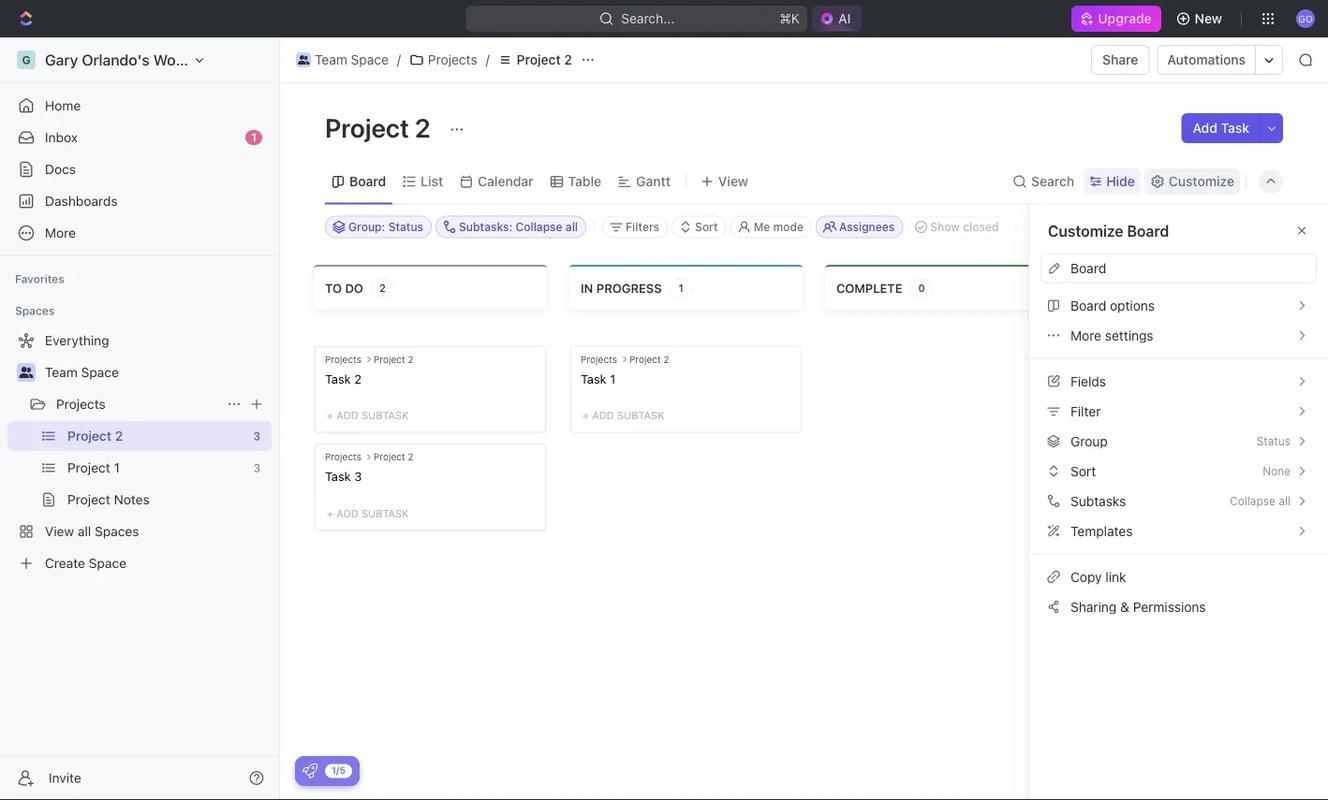 Task type: vqa. For each thing, say whether or not it's contained in the screenshot.
top LEARN
no



Task type: locate. For each thing, give the bounding box(es) containing it.
all for collapse all
[[1279, 495, 1291, 508]]

1 vertical spatial team space link
[[45, 358, 268, 388]]

0 vertical spatial view
[[718, 174, 748, 189]]

tree
[[7, 326, 272, 579]]

hide inside hide button
[[1031, 221, 1056, 234]]

0 horizontal spatial collapse
[[516, 221, 563, 234]]

to
[[325, 281, 342, 295]]

more inside 'button'
[[1071, 328, 1102, 343]]

create
[[45, 556, 85, 571]]

table link
[[564, 169, 601, 195]]

user group image
[[298, 55, 309, 65]]

users
[[1157, 385, 1186, 399]]

projects for task 3
[[325, 452, 361, 462]]

0 horizontal spatial status
[[388, 221, 423, 234]]

1 vertical spatial space
[[81, 365, 119, 380]]

tasks inside unassigned 3 tasks
[[1161, 347, 1185, 358]]

hide button
[[1084, 169, 1141, 195]]

orlando's
[[82, 51, 150, 69]]

+ add subtask down task 1
[[583, 409, 664, 422]]

1 vertical spatial sort
[[1071, 464, 1096, 479]]

subtask for 1
[[617, 409, 664, 422]]

0 horizontal spatial tasks
[[1161, 347, 1185, 358]]

+ down task 1
[[583, 409, 589, 422]]

more for more
[[45, 225, 76, 241]]

0 horizontal spatial assignees
[[839, 221, 895, 234]]

more down board options
[[1071, 328, 1102, 343]]

table
[[568, 174, 601, 189]]

team right user group image
[[45, 365, 78, 380]]

1 horizontal spatial hide
[[1106, 174, 1135, 189]]

0 vertical spatial more
[[45, 225, 76, 241]]

board up more settings
[[1071, 298, 1106, 313]]

0
[[918, 282, 925, 294]]

customize up search tasks... text box
[[1169, 174, 1235, 189]]

all down none
[[1279, 495, 1291, 508]]

0 vertical spatial tasks
[[1161, 347, 1185, 358]]

status right group:
[[388, 221, 423, 234]]

status
[[388, 221, 423, 234], [1257, 435, 1291, 448]]

0 vertical spatial hide
[[1106, 174, 1135, 189]]

shown
[[1265, 385, 1299, 399]]

add
[[1193, 120, 1218, 136], [336, 409, 359, 422], [592, 409, 614, 422], [336, 507, 359, 520]]

1 vertical spatial team space
[[45, 365, 119, 380]]

group: status
[[348, 221, 423, 234]]

1 horizontal spatial customize
[[1169, 174, 1235, 189]]

space down view all spaces
[[89, 556, 126, 571]]

0 horizontal spatial team space
[[45, 365, 119, 380]]

copy link button
[[1041, 562, 1317, 592]]

search
[[1031, 174, 1075, 189]]

everything link
[[7, 326, 268, 356]]

1 horizontal spatial project 2 link
[[493, 49, 577, 71]]

all for view all spaces
[[78, 524, 91, 540]]

1 vertical spatial tasks
[[1214, 385, 1242, 399]]

1 horizontal spatial sort
[[1071, 464, 1096, 479]]

filter button
[[1041, 397, 1317, 427]]

0 vertical spatial sort
[[695, 221, 718, 234]]

automations button
[[1158, 46, 1255, 74]]

create space
[[45, 556, 126, 571]]

0 vertical spatial collapse
[[516, 221, 563, 234]]

collapse
[[516, 221, 563, 234], [1230, 495, 1276, 508]]

tasks left are
[[1214, 385, 1242, 399]]

0 horizontal spatial team
[[45, 365, 78, 380]]

customize inside button
[[1169, 174, 1235, 189]]

view inside sidebar navigation
[[45, 524, 74, 540]]

team right user group icon
[[315, 52, 347, 67]]

board
[[349, 174, 386, 189], [1127, 222, 1169, 240], [1071, 260, 1106, 276], [1071, 298, 1106, 313]]

favorites button
[[7, 268, 72, 290]]

1 horizontal spatial team
[[315, 52, 347, 67]]

show closed
[[930, 221, 999, 234]]

workspace
[[153, 51, 231, 69]]

sort down view button
[[695, 221, 718, 234]]

0 horizontal spatial view
[[45, 524, 74, 540]]

assignees up complete
[[839, 221, 895, 234]]

Search field
[[1112, 258, 1317, 288]]

more inside 'dropdown button'
[[45, 225, 76, 241]]

projects link
[[405, 49, 482, 71], [56, 390, 219, 420]]

1 horizontal spatial team space link
[[291, 49, 393, 71]]

add down task 2 on the top of page
[[336, 409, 359, 422]]

2
[[564, 52, 572, 67], [415, 112, 431, 143], [379, 282, 386, 294], [408, 354, 414, 364], [664, 354, 669, 364], [354, 371, 362, 385], [115, 429, 123, 444], [408, 452, 414, 462]]

+ add subtask down task 2 on the top of page
[[327, 409, 409, 422]]

0 horizontal spatial spaces
[[15, 304, 55, 318]]

status up none
[[1257, 435, 1291, 448]]

sharing & permissions
[[1071, 599, 1206, 615]]

team space inside sidebar navigation
[[45, 365, 119, 380]]

hide
[[1106, 174, 1135, 189], [1031, 221, 1056, 234]]

1
[[251, 131, 257, 144], [679, 282, 684, 294], [610, 371, 616, 385], [114, 460, 120, 476]]

task 3
[[325, 469, 362, 483]]

ai
[[838, 11, 851, 26]]

fields
[[1071, 374, 1106, 389]]

subtask for 3
[[361, 507, 409, 520]]

0 horizontal spatial customize
[[1048, 222, 1123, 240]]

tasks down unassigned
[[1161, 347, 1185, 358]]

sort down group
[[1071, 464, 1096, 479]]

tasks
[[1161, 347, 1185, 358], [1214, 385, 1242, 399]]

team space right user group icon
[[315, 52, 389, 67]]

view up create
[[45, 524, 74, 540]]

user group image
[[19, 367, 33, 378]]

assignees down hide dropdown button
[[1112, 222, 1179, 239]]

collapse down none
[[1230, 495, 1276, 508]]

+ add subtask for 3
[[327, 507, 409, 520]]

projects for task 2
[[325, 354, 361, 364]]

1 horizontal spatial status
[[1257, 435, 1291, 448]]

task for task 2
[[325, 371, 351, 385]]

space
[[351, 52, 389, 67], [81, 365, 119, 380], [89, 556, 126, 571]]

0 horizontal spatial sort
[[695, 221, 718, 234]]

add down task 1
[[592, 409, 614, 422]]

upgrade
[[1098, 11, 1152, 26]]

1 horizontal spatial spaces
[[95, 524, 139, 540]]

1 vertical spatial more
[[1071, 328, 1102, 343]]

team space down everything
[[45, 365, 119, 380]]

2 vertical spatial space
[[89, 556, 126, 571]]

subtasks: collapse all
[[459, 221, 578, 234]]

hide button
[[1023, 216, 1063, 238]]

only
[[1130, 385, 1154, 399]]

view button
[[694, 160, 755, 204]]

1 horizontal spatial tasks
[[1214, 385, 1242, 399]]

0 vertical spatial customize
[[1169, 174, 1235, 189]]

assignees button
[[816, 216, 903, 238]]

team space link
[[291, 49, 393, 71], [45, 358, 268, 388]]

project 2 link
[[493, 49, 577, 71], [67, 421, 246, 451]]

+ down task 2 on the top of page
[[327, 409, 333, 422]]

projects for task 1
[[581, 354, 617, 364]]

view all spaces link
[[7, 517, 268, 547]]

hide down the search button
[[1031, 221, 1056, 234]]

copy
[[1071, 569, 1102, 585]]

view inside button
[[718, 174, 748, 189]]

1 horizontal spatial projects link
[[405, 49, 482, 71]]

+
[[327, 409, 333, 422], [583, 409, 589, 422], [327, 507, 333, 520]]

more down dashboards on the left top of the page
[[45, 225, 76, 241]]

board options button
[[1041, 291, 1317, 321]]

show
[[930, 221, 960, 234]]

0 vertical spatial team space link
[[291, 49, 393, 71]]

tree containing everything
[[7, 326, 272, 579]]

task inside button
[[1221, 120, 1249, 136]]

spaces down 'project notes' at left
[[95, 524, 139, 540]]

assignees
[[839, 221, 895, 234], [1112, 222, 1179, 239]]

customize for customize board
[[1048, 222, 1123, 240]]

project 2 inside sidebar navigation
[[67, 429, 123, 444]]

collapse right subtasks:
[[516, 221, 563, 234]]

+ for task 2
[[327, 409, 333, 422]]

add down task 3
[[336, 507, 359, 520]]

filter button
[[1029, 397, 1328, 427]]

board up group:
[[349, 174, 386, 189]]

0 horizontal spatial more
[[45, 225, 76, 241]]

task
[[1221, 120, 1249, 136], [325, 371, 351, 385], [581, 371, 607, 385], [325, 469, 351, 483]]

1 horizontal spatial team space
[[315, 52, 389, 67]]

0 horizontal spatial project 2 link
[[67, 421, 246, 451]]

add up customize button
[[1193, 120, 1218, 136]]

space down everything
[[81, 365, 119, 380]]

sharing
[[1071, 599, 1117, 615]]

0 horizontal spatial /
[[397, 52, 401, 67]]

1 horizontal spatial view
[[718, 174, 748, 189]]

1 / from the left
[[397, 52, 401, 67]]

more
[[45, 225, 76, 241], [1071, 328, 1102, 343]]

list link
[[417, 169, 443, 195]]

hide up customize board
[[1106, 174, 1135, 189]]

settings
[[1105, 328, 1154, 343]]

share
[[1103, 52, 1138, 67]]

more settings button
[[1041, 321, 1317, 351]]

3
[[1152, 347, 1158, 358], [253, 430, 260, 443], [253, 462, 260, 475], [354, 469, 362, 483]]

+ for task 3
[[327, 507, 333, 520]]

+ down task 3
[[327, 507, 333, 520]]

gary orlando's workspace, , element
[[17, 51, 36, 69]]

space right user group icon
[[351, 52, 389, 67]]

ai button
[[812, 6, 862, 32]]

2 inside sidebar navigation
[[115, 429, 123, 444]]

customize down hide dropdown button
[[1048, 222, 1123, 240]]

1 horizontal spatial more
[[1071, 328, 1102, 343]]

hide inside hide dropdown button
[[1106, 174, 1135, 189]]

1 vertical spatial view
[[45, 524, 74, 540]]

dashboards link
[[7, 186, 272, 216]]

0 vertical spatial status
[[388, 221, 423, 234]]

all inside tree
[[78, 524, 91, 540]]

board inside button
[[1071, 298, 1106, 313]]

notes
[[114, 492, 150, 508]]

1 vertical spatial hide
[[1031, 221, 1056, 234]]

1 vertical spatial customize
[[1048, 222, 1123, 240]]

spaces
[[15, 304, 55, 318], [95, 524, 139, 540]]

all right select at the right of the page
[[1305, 304, 1317, 318]]

0 vertical spatial spaces
[[15, 304, 55, 318]]

1 vertical spatial spaces
[[95, 524, 139, 540]]

task 2
[[325, 371, 362, 385]]

1 vertical spatial team
[[45, 365, 78, 380]]

0 horizontal spatial hide
[[1031, 221, 1056, 234]]

spaces down favorites button
[[15, 304, 55, 318]]

all up create space
[[78, 524, 91, 540]]

1 horizontal spatial collapse
[[1230, 495, 1276, 508]]

1 horizontal spatial /
[[486, 52, 490, 67]]

0 vertical spatial project 2 link
[[493, 49, 577, 71]]

+ add subtask down task 3
[[327, 507, 409, 520]]

sort button
[[672, 216, 726, 238]]

gary orlando's workspace
[[45, 51, 231, 69]]

list
[[421, 174, 443, 189]]

view up sort dropdown button
[[718, 174, 748, 189]]

0 horizontal spatial projects link
[[56, 390, 219, 420]]



Task type: describe. For each thing, give the bounding box(es) containing it.
docs link
[[7, 155, 272, 185]]

sidebar navigation
[[0, 37, 284, 801]]

share button
[[1091, 45, 1150, 75]]

view for view
[[718, 174, 748, 189]]

filters
[[626, 221, 659, 234]]

favorites
[[15, 273, 64, 286]]

&
[[1120, 599, 1130, 615]]

add for task 1
[[592, 409, 614, 422]]

1 vertical spatial collapse
[[1230, 495, 1276, 508]]

unassigned 3 tasks
[[1152, 333, 1219, 358]]

⌘k
[[780, 11, 800, 26]]

+ add subtask for 2
[[327, 409, 409, 422]]

board options
[[1071, 298, 1155, 313]]

group:
[[348, 221, 385, 234]]

board down customize board
[[1071, 260, 1106, 276]]

1 vertical spatial projects link
[[56, 390, 219, 420]]

project notes link
[[67, 485, 268, 515]]

only users with tasks are shown
[[1130, 385, 1299, 399]]

inbox
[[45, 130, 78, 145]]

permissions
[[1133, 599, 1206, 615]]

me
[[754, 221, 770, 234]]

customize button
[[1144, 169, 1240, 195]]

link
[[1106, 569, 1126, 585]]

g
[[22, 53, 30, 67]]

mode
[[773, 221, 804, 234]]

1/5
[[332, 766, 346, 776]]

templates
[[1071, 524, 1133, 539]]

+ add subtask for 1
[[583, 409, 664, 422]]

customize for customize
[[1169, 174, 1235, 189]]

show closed button
[[907, 216, 1007, 238]]

collapse all
[[1230, 495, 1291, 508]]

dashboards
[[45, 193, 118, 209]]

view all spaces
[[45, 524, 139, 540]]

progress
[[596, 281, 662, 295]]

go button
[[1291, 4, 1321, 34]]

search button
[[1007, 169, 1080, 195]]

filter
[[1071, 404, 1101, 419]]

upgrade link
[[1072, 6, 1161, 32]]

project 1
[[67, 460, 120, 476]]

unassigned
[[1152, 333, 1219, 347]]

0 vertical spatial team space
[[315, 52, 389, 67]]

add task button
[[1182, 113, 1261, 143]]

templates button
[[1029, 517, 1328, 547]]

space inside 'link'
[[89, 556, 126, 571]]

add for task 3
[[336, 507, 359, 520]]

task for task 3
[[325, 469, 351, 483]]

more settings
[[1071, 328, 1154, 343]]

0 vertical spatial space
[[351, 52, 389, 67]]

1 vertical spatial project 2 link
[[67, 421, 246, 451]]

1 vertical spatial status
[[1257, 435, 1291, 448]]

onboarding checklist button element
[[303, 764, 318, 779]]

board link
[[346, 169, 386, 195]]

3 inside unassigned 3 tasks
[[1152, 347, 1158, 358]]

me mode button
[[730, 216, 812, 238]]

project notes
[[67, 492, 150, 508]]

home
[[45, 98, 81, 113]]

0 horizontal spatial team space link
[[45, 358, 268, 388]]

subtasks
[[1071, 494, 1126, 509]]

search...
[[621, 11, 675, 26]]

view button
[[694, 169, 755, 195]]

calendar link
[[474, 169, 534, 195]]

sort inside dropdown button
[[695, 221, 718, 234]]

new button
[[1169, 4, 1234, 34]]

me mode
[[754, 221, 804, 234]]

do
[[345, 281, 363, 295]]

board inside "link"
[[349, 174, 386, 189]]

with
[[1189, 385, 1211, 399]]

all for select all
[[1305, 304, 1317, 318]]

0 vertical spatial projects link
[[405, 49, 482, 71]]

go
[[1298, 13, 1313, 24]]

automations
[[1167, 52, 1246, 67]]

assignees inside button
[[839, 221, 895, 234]]

+ for task 1
[[583, 409, 589, 422]]

onboarding checklist button image
[[303, 764, 318, 779]]

all down 'table' link
[[566, 221, 578, 234]]

task for task 1
[[581, 371, 607, 385]]

sharing & permissions button
[[1041, 592, 1317, 622]]

docs
[[45, 162, 76, 177]]

tree inside sidebar navigation
[[7, 326, 272, 579]]

group
[[1071, 434, 1108, 449]]

fields button
[[1041, 367, 1317, 397]]

are
[[1245, 385, 1262, 399]]

in
[[581, 281, 593, 295]]

gary
[[45, 51, 78, 69]]

1 horizontal spatial assignees
[[1112, 222, 1179, 239]]

everything
[[45, 333, 109, 348]]

more button
[[7, 218, 272, 248]]

2 / from the left
[[486, 52, 490, 67]]

add inside add task button
[[1193, 120, 1218, 136]]

create space link
[[7, 549, 268, 579]]

add task
[[1193, 120, 1249, 136]]

templates button
[[1041, 517, 1317, 547]]

projects inside tree
[[56, 397, 106, 412]]

select
[[1270, 304, 1302, 318]]

0 vertical spatial team
[[315, 52, 347, 67]]

team inside sidebar navigation
[[45, 365, 78, 380]]

subtasks:
[[459, 221, 513, 234]]

complete
[[836, 281, 902, 295]]

view for view all spaces
[[45, 524, 74, 540]]

none
[[1263, 465, 1291, 478]]

copy link
[[1071, 569, 1126, 585]]

add for task 2
[[336, 409, 359, 422]]

customize board
[[1048, 222, 1169, 240]]

home link
[[7, 91, 272, 121]]

subtask for 2
[[361, 409, 409, 422]]

more for more settings
[[1071, 328, 1102, 343]]

gantt link
[[632, 169, 671, 195]]

task 1
[[581, 371, 616, 385]]

project 1 link
[[67, 453, 246, 483]]

invite
[[49, 771, 81, 786]]

Search tasks... text field
[[1095, 213, 1282, 241]]

board down hide dropdown button
[[1127, 222, 1169, 240]]



